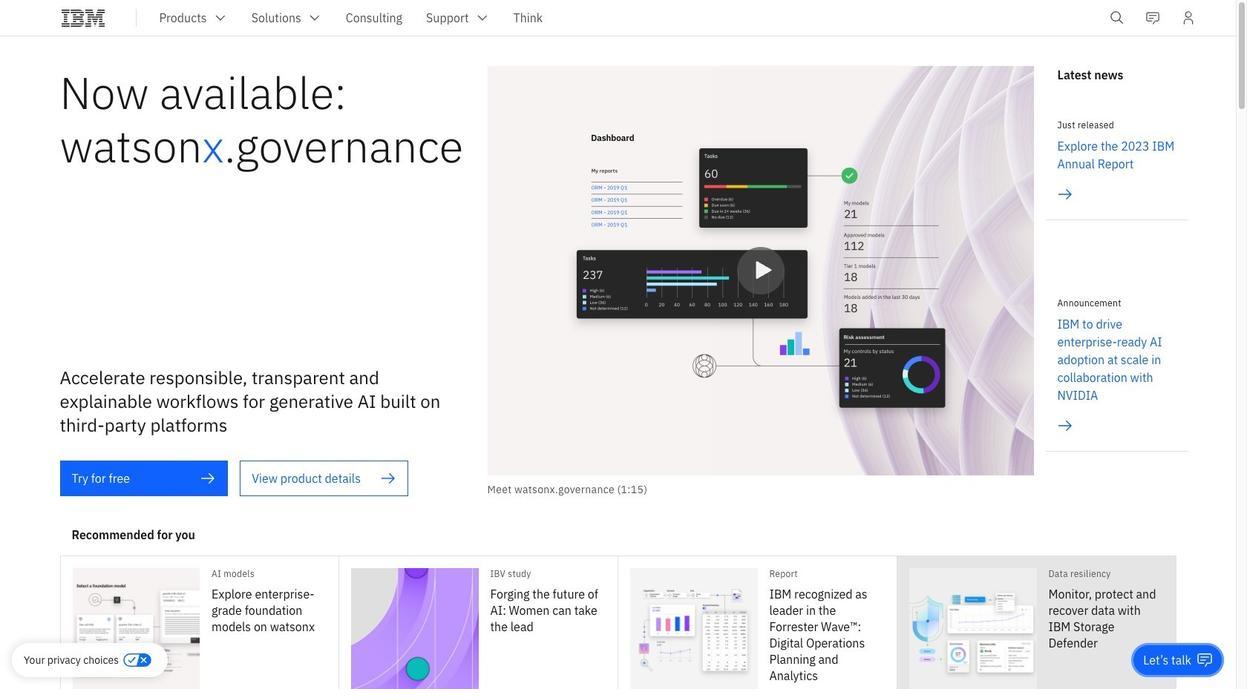 Task type: describe. For each thing, give the bounding box(es) containing it.
your privacy choices element
[[24, 653, 119, 669]]



Task type: locate. For each thing, give the bounding box(es) containing it.
let's talk element
[[1143, 653, 1191, 669]]



